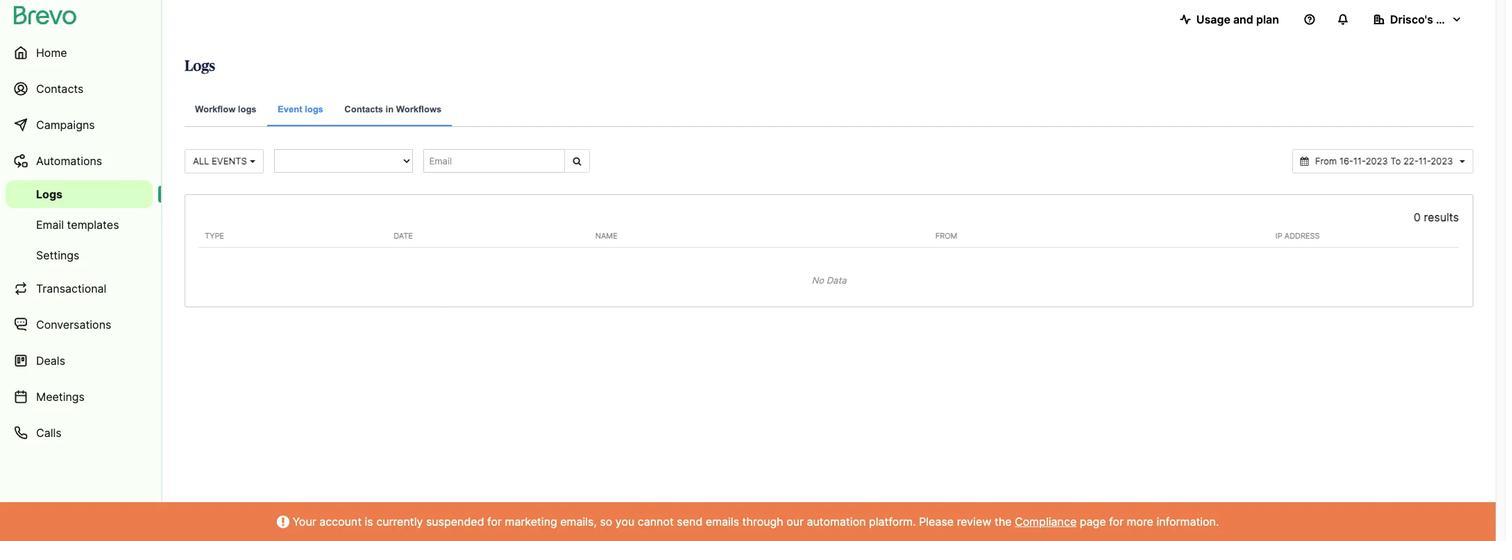 Task type: vqa. For each thing, say whether or not it's contained in the screenshot.
bottom entry
no



Task type: describe. For each thing, give the bounding box(es) containing it.
emails
[[706, 515, 739, 529]]

name
[[595, 231, 618, 241]]

results
[[1424, 210, 1459, 224]]

compliance link
[[1015, 515, 1077, 529]]

templates
[[67, 218, 119, 232]]

emails,
[[560, 515, 597, 529]]

send
[[677, 515, 703, 529]]

1 horizontal spatial logs
[[185, 59, 215, 74]]

workflows
[[396, 104, 442, 115]]

usage and plan
[[1197, 12, 1279, 26]]

1 for from the left
[[487, 515, 502, 529]]

email
[[36, 218, 64, 232]]

transactional
[[36, 282, 106, 296]]

event
[[278, 104, 302, 115]]

data
[[827, 275, 847, 286]]

event logs link
[[267, 94, 334, 126]]

contacts for contacts
[[36, 82, 84, 96]]

contacts link
[[6, 72, 153, 106]]

logs for workflow logs
[[238, 104, 257, 115]]

calls
[[36, 426, 62, 440]]

workflow
[[195, 104, 236, 115]]

2 for from the left
[[1109, 515, 1124, 529]]

workflow logs
[[195, 104, 257, 115]]

contacts in workflows
[[345, 104, 442, 115]]

drisco's drinks button
[[1363, 6, 1474, 33]]

drisco's
[[1391, 12, 1434, 26]]

platform.
[[869, 515, 916, 529]]

suspended
[[426, 515, 484, 529]]

cannot
[[638, 515, 674, 529]]

contacts in workflows link
[[334, 94, 452, 127]]

page
[[1080, 515, 1106, 529]]

drinks
[[1436, 12, 1471, 26]]

and
[[1234, 12, 1254, 26]]

contacts for contacts in workflows
[[345, 104, 383, 115]]

usage and plan button
[[1169, 6, 1291, 33]]

no data
[[812, 275, 847, 286]]

information.
[[1157, 515, 1219, 529]]

address
[[1285, 231, 1320, 241]]

you
[[616, 515, 635, 529]]

settings link
[[6, 242, 153, 269]]

so
[[600, 515, 613, 529]]

all events
[[193, 156, 250, 167]]

calls link
[[6, 417, 153, 450]]

in
[[386, 104, 394, 115]]

automation
[[807, 515, 866, 529]]

home link
[[6, 36, 153, 69]]

0 horizontal spatial logs
[[36, 187, 63, 201]]

meetings
[[36, 390, 85, 404]]

your account is currently suspended for marketing emails, so you cannot send emails through our automation platform. please review the compliance page for more information.
[[289, 515, 1219, 529]]



Task type: locate. For each thing, give the bounding box(es) containing it.
from
[[936, 231, 958, 241]]

for
[[487, 515, 502, 529], [1109, 515, 1124, 529]]

review
[[957, 515, 992, 529]]

is
[[365, 515, 373, 529]]

logs
[[185, 59, 215, 74], [36, 187, 63, 201]]

calendar image
[[1301, 157, 1309, 166]]

events
[[212, 156, 247, 167]]

through
[[742, 515, 784, 529]]

date
[[394, 231, 413, 241]]

for right page on the right bottom of the page
[[1109, 515, 1124, 529]]

conversations
[[36, 318, 111, 332]]

deals
[[36, 354, 65, 368]]

conversations link
[[6, 308, 153, 342]]

exclamation circle image
[[277, 517, 289, 529]]

campaigns link
[[6, 108, 153, 142]]

0 horizontal spatial logs
[[238, 104, 257, 115]]

more
[[1127, 515, 1154, 529]]

workflow logs link
[[185, 94, 267, 127]]

0 horizontal spatial for
[[487, 515, 502, 529]]

deals link
[[6, 344, 153, 378]]

type
[[205, 231, 224, 241]]

contacts inside 'link'
[[36, 82, 84, 96]]

account
[[319, 515, 362, 529]]

contacts
[[36, 82, 84, 96], [345, 104, 383, 115]]

automations
[[36, 154, 102, 168]]

logs for event logs
[[305, 104, 323, 115]]

0 vertical spatial contacts
[[36, 82, 84, 96]]

1 horizontal spatial for
[[1109, 515, 1124, 529]]

currently
[[376, 515, 423, 529]]

1 vertical spatial contacts
[[345, 104, 383, 115]]

ip
[[1276, 231, 1283, 241]]

all events button
[[185, 149, 263, 173]]

campaigns
[[36, 118, 95, 132]]

no
[[812, 275, 824, 286]]

the
[[995, 515, 1012, 529]]

1 horizontal spatial contacts
[[345, 104, 383, 115]]

meetings link
[[6, 380, 153, 414]]

Email search field
[[423, 149, 565, 173]]

0 vertical spatial logs
[[185, 59, 215, 74]]

0  results
[[1414, 210, 1459, 224]]

email templates link
[[6, 211, 153, 239]]

logs right the event
[[305, 104, 323, 115]]

usage
[[1197, 12, 1231, 26]]

logs right "workflow"
[[238, 104, 257, 115]]

home
[[36, 46, 67, 60]]

contacts up campaigns
[[36, 82, 84, 96]]

all
[[193, 156, 209, 167]]

please
[[919, 515, 954, 529]]

for left marketing
[[487, 515, 502, 529]]

marketing
[[505, 515, 557, 529]]

1 vertical spatial logs
[[36, 187, 63, 201]]

1 logs from the left
[[238, 104, 257, 115]]

0
[[1414, 210, 1421, 224]]

None text field
[[1312, 155, 1457, 168]]

1 horizontal spatial logs
[[305, 104, 323, 115]]

drisco's drinks
[[1391, 12, 1471, 26]]

your
[[293, 515, 316, 529]]

transactional link
[[6, 272, 153, 305]]

plan
[[1256, 12, 1279, 26]]

logs
[[238, 104, 257, 115], [305, 104, 323, 115]]

logs link
[[6, 181, 153, 208]]

event logs
[[278, 104, 323, 115]]

our
[[787, 515, 804, 529]]

settings
[[36, 249, 79, 262]]

logs up "workflow"
[[185, 59, 215, 74]]

email templates
[[36, 218, 119, 232]]

compliance
[[1015, 515, 1077, 529]]

ip address
[[1276, 231, 1320, 241]]

automations link
[[6, 144, 153, 178]]

search image
[[573, 157, 581, 166]]

contacts left in
[[345, 104, 383, 115]]

2 logs from the left
[[305, 104, 323, 115]]

logs up email
[[36, 187, 63, 201]]

0 horizontal spatial contacts
[[36, 82, 84, 96]]



